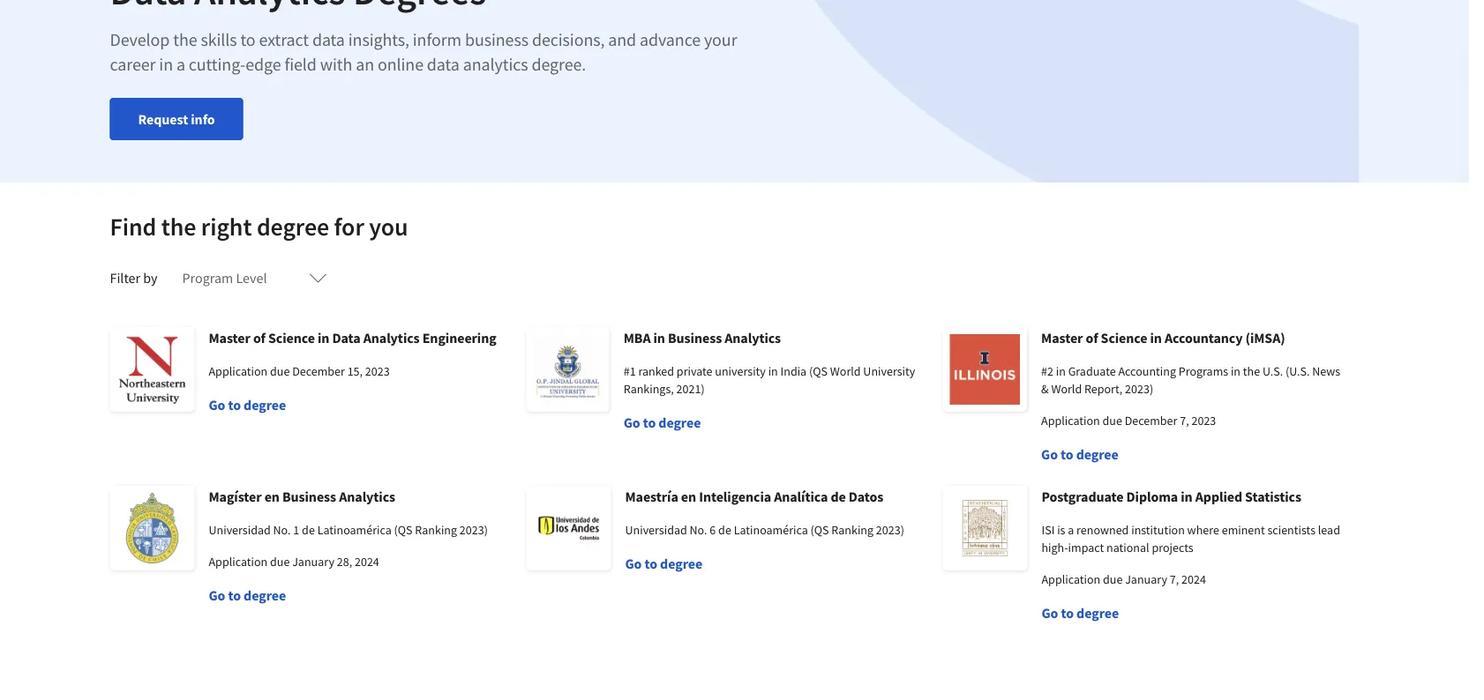 Task type: vqa. For each thing, say whether or not it's contained in the screenshot.
For
yes



Task type: locate. For each thing, give the bounding box(es) containing it.
0 vertical spatial 2023
[[365, 364, 390, 380]]

january left the 28,
[[292, 554, 335, 570]]

#1 ranked private university in india (qs world university rankings, 2021)
[[624, 364, 916, 397]]

diploma
[[1127, 488, 1178, 506]]

7, down #2 in graduate accounting programs in the u.s. (u.s. news & world report, 2023)
[[1180, 413, 1189, 429]]

analytics
[[463, 53, 528, 75]]

business up 'private'
[[668, 329, 722, 347]]

1 vertical spatial the
[[161, 211, 196, 242]]

ranking for analítica
[[832, 523, 874, 538]]

due for master of science in accountancy (imsa)
[[1103, 413, 1123, 429]]

online
[[378, 53, 424, 75]]

2 no. from the left
[[690, 523, 707, 538]]

data up with
[[312, 29, 345, 51]]

of up graduate
[[1086, 329, 1098, 347]]

2024 for analytics
[[355, 554, 379, 570]]

1 horizontal spatial business
[[668, 329, 722, 347]]

0 horizontal spatial 7,
[[1170, 572, 1179, 588]]

0 horizontal spatial universidad
[[209, 523, 271, 538]]

universidad for to
[[625, 523, 687, 538]]

1 horizontal spatial 7,
[[1180, 413, 1189, 429]]

0 horizontal spatial de
[[302, 523, 315, 538]]

0 horizontal spatial 2023)
[[460, 523, 488, 538]]

business up 1
[[282, 488, 336, 506]]

the inside #2 in graduate accounting programs in the u.s. (u.s. news & world report, 2023)
[[1243, 364, 1260, 380]]

world left 'university'
[[830, 364, 861, 380]]

1 horizontal spatial world
[[1052, 381, 1082, 397]]

edge
[[246, 53, 281, 75]]

0 horizontal spatial latinoamérica
[[317, 523, 392, 538]]

2 ranking from the left
[[832, 523, 874, 538]]

degree up postgraduate at the bottom right
[[1077, 446, 1119, 463]]

2 latinoamérica from the left
[[734, 523, 808, 538]]

0 horizontal spatial en
[[264, 488, 280, 506]]

&
[[1042, 381, 1049, 397]]

(qs inside '#1 ranked private university in india (qs world university rankings, 2021)'
[[809, 364, 828, 380]]

28,
[[337, 554, 352, 570]]

field
[[285, 53, 317, 75]]

1 no. from the left
[[273, 523, 291, 538]]

impact
[[1068, 540, 1104, 556]]

to down application due december 15, 2023
[[228, 396, 241, 414]]

data down inform
[[427, 53, 460, 75]]

go down rankings,
[[624, 414, 640, 432]]

2023 for application due december 15, 2023
[[365, 364, 390, 380]]

university
[[715, 364, 766, 380]]

1 vertical spatial data
[[427, 53, 460, 75]]

7, down projects
[[1170, 572, 1179, 588]]

application down magíster
[[209, 554, 268, 570]]

analytics for mba in business analytics
[[725, 329, 781, 347]]

world right & at right
[[1052, 381, 1082, 397]]

0 horizontal spatial december
[[292, 364, 345, 380]]

in
[[159, 53, 173, 75], [318, 329, 330, 347], [654, 329, 665, 347], [1151, 329, 1162, 347], [768, 364, 778, 380], [1056, 364, 1066, 380], [1231, 364, 1241, 380], [1181, 488, 1193, 506]]

0 vertical spatial 2024
[[355, 554, 379, 570]]

in right mba
[[654, 329, 665, 347]]

0 vertical spatial world
[[830, 364, 861, 380]]

1 vertical spatial world
[[1052, 381, 1082, 397]]

1 science from the left
[[268, 329, 315, 347]]

1 vertical spatial 2023
[[1192, 413, 1217, 429]]

the left u.s.
[[1243, 364, 1260, 380]]

0 horizontal spatial no.
[[273, 523, 291, 538]]

maestría
[[625, 488, 678, 506]]

science
[[268, 329, 315, 347], [1101, 329, 1148, 347]]

in right #2
[[1056, 364, 1066, 380]]

science up application due december 15, 2023
[[268, 329, 315, 347]]

application down & at right
[[1042, 413, 1100, 429]]

1 vertical spatial 2024
[[1182, 572, 1206, 588]]

analytics up university
[[725, 329, 781, 347]]

go
[[209, 396, 225, 414], [624, 414, 640, 432], [1042, 446, 1058, 463], [625, 555, 642, 573], [209, 587, 225, 605], [1042, 605, 1059, 622]]

application
[[209, 364, 268, 380], [1042, 413, 1100, 429], [209, 554, 268, 570], [1042, 572, 1101, 588]]

application right northeastern university image in the left of the page
[[209, 364, 268, 380]]

in right career
[[159, 53, 173, 75]]

1 horizontal spatial ranking
[[832, 523, 874, 538]]

no. left 6 on the left of page
[[690, 523, 707, 538]]

latinoamérica
[[317, 523, 392, 538], [734, 523, 808, 538]]

due left '15,'
[[270, 364, 290, 380]]

renowned
[[1077, 523, 1129, 538]]

de right 1
[[302, 523, 315, 538]]

the
[[173, 29, 197, 51], [161, 211, 196, 242], [1243, 364, 1260, 380]]

1 en from the left
[[264, 488, 280, 506]]

0 vertical spatial the
[[173, 29, 197, 51]]

go to degree
[[209, 396, 286, 414], [624, 414, 701, 432], [1042, 446, 1119, 463], [625, 555, 703, 573], [209, 587, 286, 605], [1042, 605, 1119, 622]]

de for magíster en business analytics
[[302, 523, 315, 538]]

in right programs
[[1231, 364, 1241, 380]]

latinoamérica up the 28,
[[317, 523, 392, 538]]

1 latinoamérica from the left
[[317, 523, 392, 538]]

the right 'find'
[[161, 211, 196, 242]]

to down application due january 7, 2024
[[1061, 605, 1074, 622]]

0 horizontal spatial 2024
[[355, 554, 379, 570]]

1 master from the left
[[209, 329, 250, 347]]

india
[[781, 364, 807, 380]]

of up application due december 15, 2023
[[253, 329, 266, 347]]

0 horizontal spatial a
[[176, 53, 185, 75]]

2023 down #2 in graduate accounting programs in the u.s. (u.s. news & world report, 2023)
[[1192, 413, 1217, 429]]

high-
[[1042, 540, 1069, 556]]

isi is a renowned institution where eminent scientists lead high-impact national projects
[[1042, 523, 1341, 556]]

find the right degree for you
[[110, 211, 408, 242]]

2 science from the left
[[1101, 329, 1148, 347]]

the left skills
[[173, 29, 197, 51]]

universidad no. 1 de latinoamérica (qs ranking 2023)
[[209, 523, 488, 538]]

due
[[270, 364, 290, 380], [1103, 413, 1123, 429], [270, 554, 290, 570], [1103, 572, 1123, 588]]

0 vertical spatial business
[[668, 329, 722, 347]]

1 horizontal spatial latinoamérica
[[734, 523, 808, 538]]

de
[[831, 488, 846, 506], [302, 523, 315, 538], [719, 523, 732, 538]]

en right magíster
[[264, 488, 280, 506]]

universidad down maestría
[[625, 523, 687, 538]]

of for master of science in accountancy (imsa)
[[1086, 329, 1098, 347]]

1 horizontal spatial 2023
[[1192, 413, 1217, 429]]

0 vertical spatial december
[[292, 364, 345, 380]]

no. for business
[[273, 523, 291, 538]]

1 vertical spatial december
[[1125, 413, 1178, 429]]

en right maestría
[[681, 488, 696, 506]]

pontificia universidad católica de chile image
[[110, 486, 195, 571]]

application for magíster en business analytics
[[209, 554, 268, 570]]

a inside the develop the skills to extract data insights, inform business decisions, and advance your career in a cutting-edge field with an online data analytics degree.
[[176, 53, 185, 75]]

degree down application due january 7, 2024
[[1077, 605, 1119, 622]]

2 horizontal spatial 2023)
[[1125, 381, 1154, 397]]

0 horizontal spatial science
[[268, 329, 315, 347]]

northeastern university image
[[110, 327, 195, 412]]

1 horizontal spatial 2024
[[1182, 572, 1206, 588]]

de left datos
[[831, 488, 846, 506]]

2 universidad from the left
[[625, 523, 687, 538]]

due down national
[[1103, 572, 1123, 588]]

due left the 28,
[[270, 554, 290, 570]]

latinoamérica for analítica
[[734, 523, 808, 538]]

2 of from the left
[[1086, 329, 1098, 347]]

0 vertical spatial january
[[292, 554, 335, 570]]

world
[[830, 364, 861, 380], [1052, 381, 1082, 397]]

insights,
[[348, 29, 409, 51]]

degree
[[257, 211, 329, 242], [244, 396, 286, 414], [659, 414, 701, 432], [1077, 446, 1119, 463], [660, 555, 703, 573], [244, 587, 286, 605], [1077, 605, 1119, 622]]

business for in
[[668, 329, 722, 347]]

a left cutting-
[[176, 53, 185, 75]]

1 vertical spatial a
[[1068, 523, 1074, 538]]

to down maestría
[[645, 555, 658, 573]]

december
[[292, 364, 345, 380], [1125, 413, 1178, 429]]

1 horizontal spatial en
[[681, 488, 696, 506]]

analytics up universidad no. 1 de latinoamérica (qs ranking 2023)
[[339, 488, 395, 506]]

in inside the develop the skills to extract data insights, inform business decisions, and advance your career in a cutting-edge field with an online data analytics degree.
[[159, 53, 173, 75]]

master for master of science in accountancy (imsa)
[[1042, 329, 1083, 347]]

universidad
[[209, 523, 271, 538], [625, 523, 687, 538]]

go to degree down application due december 15, 2023
[[209, 396, 286, 414]]

#1
[[624, 364, 636, 380]]

u.s.
[[1263, 364, 1283, 380]]

1 horizontal spatial data
[[427, 53, 460, 75]]

latinoamérica down maestría en inteligencia analítica de datos
[[734, 523, 808, 538]]

master up #2
[[1042, 329, 1083, 347]]

2023) for magíster en business analytics
[[460, 523, 488, 538]]

the for find
[[161, 211, 196, 242]]

0 horizontal spatial 2023
[[365, 364, 390, 380]]

application due december 15, 2023
[[209, 364, 390, 380]]

january for en
[[292, 554, 335, 570]]

1 vertical spatial 7,
[[1170, 572, 1179, 588]]

go down application due january 28, 2024
[[209, 587, 225, 605]]

de for maestría en inteligencia analítica de datos
[[719, 523, 732, 538]]

an
[[356, 53, 374, 75]]

january for diploma
[[1125, 572, 1168, 588]]

1 horizontal spatial a
[[1068, 523, 1074, 538]]

0 vertical spatial 7,
[[1180, 413, 1189, 429]]

1 horizontal spatial universidad
[[625, 523, 687, 538]]

in left applied
[[1181, 488, 1193, 506]]

0 horizontal spatial of
[[253, 329, 266, 347]]

rankings,
[[624, 381, 674, 397]]

0 horizontal spatial ranking
[[415, 523, 457, 538]]

scientists
[[1268, 523, 1316, 538]]

o.p. jindal global university image
[[526, 327, 610, 412]]

master of science in data analytics engineering
[[209, 329, 497, 347]]

no.
[[273, 523, 291, 538], [690, 523, 707, 538]]

no. left 1
[[273, 523, 291, 538]]

1 horizontal spatial of
[[1086, 329, 1098, 347]]

due down report,
[[1103, 413, 1123, 429]]

0 vertical spatial a
[[176, 53, 185, 75]]

analytics
[[363, 329, 420, 347], [725, 329, 781, 347], [339, 488, 395, 506]]

en for maestría
[[681, 488, 696, 506]]

2 en from the left
[[681, 488, 696, 506]]

business
[[668, 329, 722, 347], [282, 488, 336, 506]]

1 ranking from the left
[[415, 523, 457, 538]]

0 horizontal spatial master
[[209, 329, 250, 347]]

0 horizontal spatial business
[[282, 488, 336, 506]]

0 horizontal spatial january
[[292, 554, 335, 570]]

1 of from the left
[[253, 329, 266, 347]]

7,
[[1180, 413, 1189, 429], [1170, 572, 1179, 588]]

in left the india
[[768, 364, 778, 380]]

2023) for maestría en inteligencia analítica de datos
[[876, 523, 905, 538]]

application due january 7, 2024
[[1042, 572, 1206, 588]]

for
[[334, 211, 364, 242]]

business for en
[[282, 488, 336, 506]]

private
[[677, 364, 713, 380]]

science for data
[[268, 329, 315, 347]]

(qs for maestría en inteligencia analítica de datos
[[811, 523, 829, 538]]

a right is at right bottom
[[1068, 523, 1074, 538]]

2024 down projects
[[1182, 572, 1206, 588]]

advance
[[640, 29, 701, 51]]

ranking
[[415, 523, 457, 538], [832, 523, 874, 538]]

to up the edge
[[240, 29, 256, 51]]

2 master from the left
[[1042, 329, 1083, 347]]

december left '15,'
[[292, 364, 345, 380]]

en
[[264, 488, 280, 506], [681, 488, 696, 506]]

2023)
[[1125, 381, 1154, 397], [460, 523, 488, 538], [876, 523, 905, 538]]

1 universidad from the left
[[209, 523, 271, 538]]

1 horizontal spatial december
[[1125, 413, 1178, 429]]

science up the accounting
[[1101, 329, 1148, 347]]

1 vertical spatial january
[[1125, 572, 1168, 588]]

1 vertical spatial business
[[282, 488, 336, 506]]

december for 15,
[[292, 364, 345, 380]]

accountancy
[[1165, 329, 1243, 347]]

1 horizontal spatial master
[[1042, 329, 1083, 347]]

the inside the develop the skills to extract data insights, inform business decisions, and advance your career in a cutting-edge field with an online data analytics degree.
[[173, 29, 197, 51]]

0 horizontal spatial world
[[830, 364, 861, 380]]

de right 6 on the left of page
[[719, 523, 732, 538]]

1 horizontal spatial 2023)
[[876, 523, 905, 538]]

1 horizontal spatial january
[[1125, 572, 1168, 588]]

(qs for magíster en business analytics
[[394, 523, 413, 538]]

go to degree down application due january 28, 2024
[[209, 587, 286, 605]]

2024 right the 28,
[[355, 554, 379, 570]]

1
[[293, 523, 299, 538]]

universidad down magíster
[[209, 523, 271, 538]]

(qs
[[809, 364, 828, 380], [394, 523, 413, 538], [811, 523, 829, 538]]

go right northeastern university image in the left of the page
[[209, 396, 225, 414]]

2023 right '15,'
[[365, 364, 390, 380]]

1 horizontal spatial no.
[[690, 523, 707, 538]]

1 horizontal spatial science
[[1101, 329, 1148, 347]]

in inside '#1 ranked private university in india (qs world university rankings, 2021)'
[[768, 364, 778, 380]]

december for 7,
[[1125, 413, 1178, 429]]

1 horizontal spatial de
[[719, 523, 732, 538]]

january down national
[[1125, 572, 1168, 588]]

of
[[253, 329, 266, 347], [1086, 329, 1098, 347]]

2 vertical spatial the
[[1243, 364, 1260, 380]]

december down the accounting
[[1125, 413, 1178, 429]]

eminent
[[1222, 523, 1265, 538]]

master down the program level
[[209, 329, 250, 347]]

0 horizontal spatial data
[[312, 29, 345, 51]]

a
[[176, 53, 185, 75], [1068, 523, 1074, 538]]

analytics for magíster en business analytics
[[339, 488, 395, 506]]

application down impact
[[1042, 572, 1101, 588]]

application due december 7, 2023
[[1042, 413, 1217, 429]]

2023
[[365, 364, 390, 380], [1192, 413, 1217, 429]]

develop the skills to extract data insights, inform business decisions, and advance your career in a cutting-edge field with an online data analytics degree.
[[110, 29, 737, 75]]



Task type: describe. For each thing, give the bounding box(es) containing it.
universidad no. 6 de latinoamérica (qs ranking 2023)
[[625, 523, 905, 538]]

2023) inside #2 in graduate accounting programs in the u.s. (u.s. news & world report, 2023)
[[1125, 381, 1154, 397]]

programs
[[1179, 364, 1229, 380]]

go to degree down rankings,
[[624, 414, 701, 432]]

due for postgraduate diploma in applied statistics
[[1103, 572, 1123, 588]]

application due january 28, 2024
[[209, 554, 379, 570]]

science for accountancy
[[1101, 329, 1148, 347]]

university
[[864, 364, 916, 380]]

of for master of science in data analytics engineering
[[253, 329, 266, 347]]

go down maestría
[[625, 555, 642, 573]]

accounting
[[1119, 364, 1177, 380]]

latinoamérica for analytics
[[317, 523, 392, 538]]

inteligencia
[[699, 488, 771, 506]]

master of science in accountancy (imsa)
[[1042, 329, 1286, 347]]

indian statistical institute image
[[943, 486, 1028, 571]]

postgraduate
[[1042, 488, 1124, 506]]

universidad de los andes image
[[526, 486, 611, 571]]

7, for in
[[1180, 413, 1189, 429]]

news
[[1313, 364, 1341, 380]]

go to degree up postgraduate at the bottom right
[[1042, 446, 1119, 463]]

application for postgraduate diploma in applied statistics
[[1042, 572, 1101, 588]]

(imsa)
[[1246, 329, 1286, 347]]

in up the accounting
[[1151, 329, 1162, 347]]

skills
[[201, 29, 237, 51]]

report,
[[1085, 381, 1123, 397]]

datos
[[849, 488, 884, 506]]

projects
[[1152, 540, 1194, 556]]

2021)
[[677, 381, 705, 397]]

master for master of science in data analytics engineering
[[209, 329, 250, 347]]

6
[[710, 523, 716, 538]]

by
[[143, 269, 158, 287]]

magíster
[[209, 488, 262, 506]]

extract
[[259, 29, 309, 51]]

analytics right data
[[363, 329, 420, 347]]

filter
[[110, 269, 140, 287]]

university of illinois at urbana-champaign image
[[943, 327, 1027, 412]]

ranked
[[639, 364, 674, 380]]

2023 for application due december 7, 2023
[[1192, 413, 1217, 429]]

your
[[704, 29, 737, 51]]

ranking for analytics
[[415, 523, 457, 538]]

program
[[182, 269, 233, 287]]

go down high-
[[1042, 605, 1059, 622]]

graduate
[[1069, 364, 1116, 380]]

7, for applied
[[1170, 572, 1179, 588]]

go up postgraduate at the bottom right
[[1042, 446, 1058, 463]]

develop
[[110, 29, 170, 51]]

universidad for due
[[209, 523, 271, 538]]

request
[[138, 110, 188, 128]]

degree down 2021)
[[659, 414, 701, 432]]

world inside #2 in graduate accounting programs in the u.s. (u.s. news & world report, 2023)
[[1052, 381, 1082, 397]]

info
[[191, 110, 215, 128]]

to inside the develop the skills to extract data insights, inform business decisions, and advance your career in a cutting-edge field with an online data analytics degree.
[[240, 29, 256, 51]]

analítica
[[774, 488, 828, 506]]

(u.s.
[[1286, 364, 1310, 380]]

decisions,
[[532, 29, 605, 51]]

go to degree down application due january 7, 2024
[[1042, 605, 1119, 622]]

15,
[[347, 364, 363, 380]]

in left data
[[318, 329, 330, 347]]

applied
[[1196, 488, 1243, 506]]

the for develop
[[173, 29, 197, 51]]

maestría en inteligencia analítica de datos
[[625, 488, 884, 506]]

career
[[110, 53, 156, 75]]

business
[[465, 29, 529, 51]]

is
[[1058, 523, 1066, 538]]

program level button
[[172, 257, 338, 299]]

to up postgraduate at the bottom right
[[1061, 446, 1074, 463]]

due for magíster en business analytics
[[270, 554, 290, 570]]

en for magíster
[[264, 488, 280, 506]]

degree left for
[[257, 211, 329, 242]]

mba
[[624, 329, 651, 347]]

no. for inteligencia
[[690, 523, 707, 538]]

lead
[[1318, 523, 1341, 538]]

to down application due january 28, 2024
[[228, 587, 241, 605]]

world inside '#1 ranked private university in india (qs world university rankings, 2021)'
[[830, 364, 861, 380]]

program level
[[182, 269, 267, 287]]

inform
[[413, 29, 462, 51]]

and
[[608, 29, 636, 51]]

2 horizontal spatial de
[[831, 488, 846, 506]]

degree down application due december 15, 2023
[[244, 396, 286, 414]]

with
[[320, 53, 352, 75]]

where
[[1188, 523, 1220, 538]]

to down rankings,
[[643, 414, 656, 432]]

you
[[369, 211, 408, 242]]

degree.
[[532, 53, 586, 75]]

magíster en business analytics
[[209, 488, 395, 506]]

mba in business analytics
[[624, 329, 781, 347]]

institution
[[1132, 523, 1185, 538]]

#2
[[1042, 364, 1054, 380]]

0 vertical spatial data
[[312, 29, 345, 51]]

national
[[1107, 540, 1150, 556]]

application for master of science in accountancy (imsa)
[[1042, 413, 1100, 429]]

cutting-
[[189, 53, 246, 75]]

2024 for applied
[[1182, 572, 1206, 588]]

degree down maestría
[[660, 555, 703, 573]]

data
[[332, 329, 361, 347]]

filter by
[[110, 269, 158, 287]]

request info
[[138, 110, 215, 128]]

go to degree down maestría
[[625, 555, 703, 573]]

isi
[[1042, 523, 1055, 538]]

a inside isi is a renowned institution where eminent scientists lead high-impact national projects
[[1068, 523, 1074, 538]]

request info button
[[110, 98, 243, 140]]

degree down application due january 28, 2024
[[244, 587, 286, 605]]

level
[[236, 269, 267, 287]]

find
[[110, 211, 156, 242]]

engineering
[[422, 329, 497, 347]]

statistics
[[1245, 488, 1302, 506]]

right
[[201, 211, 252, 242]]

postgraduate diploma in applied statistics
[[1042, 488, 1302, 506]]

#2 in graduate accounting programs in the u.s. (u.s. news & world report, 2023)
[[1042, 364, 1341, 397]]



